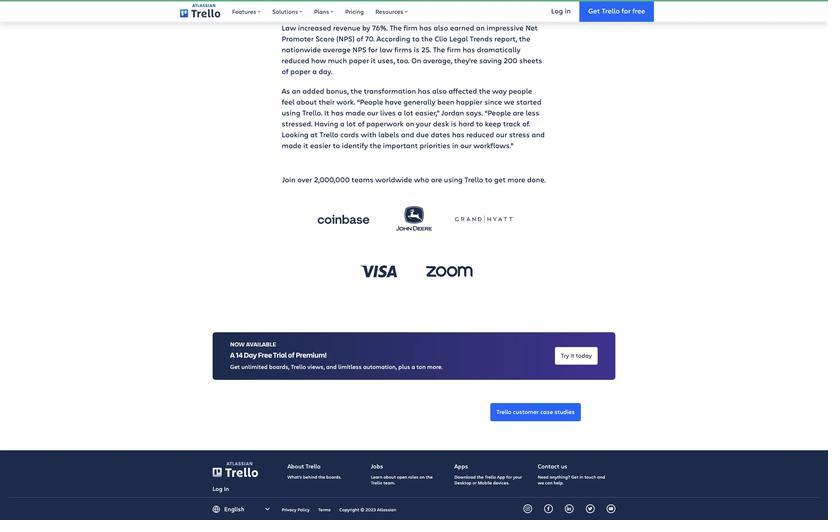 Task type: locate. For each thing, give the bounding box(es) containing it.
0 vertical spatial reduced
[[282, 55, 309, 65]]

1 vertical spatial reduced
[[467, 130, 494, 139]]

get trello for free
[[588, 6, 645, 15]]

it right try
[[571, 352, 575, 360]]

1 vertical spatial using
[[444, 175, 463, 185]]

months,
[[481, 12, 509, 22]]

solutions
[[272, 8, 298, 15]]

in inside the as an added bonus, the transformation has also affected the way people feel about their work. "people have generally been happier since we started using trello. it has made our lives a lot easier," jordan says. "people are less stressed. having a lot of paperwork on your desk is hard to keep track of. looking at trello cards with labels and due dates has reduced our stress and made it easier to identify the important priorities in our workflows."
[[452, 141, 459, 150]]

trello left app
[[485, 475, 496, 480]]

of up with
[[358, 119, 365, 129]]

ton
[[417, 363, 426, 371]]

easier,"
[[415, 108, 440, 118]]

0 horizontal spatial using
[[282, 108, 300, 118]]

in inside the system has yielded some remarkable results. in just 9 months, palace law increased revenue by 76%. the firm has also earned an impressive net promoter score (nps) of 70. according to the clio legal trends report, the nationwide average nps for law firms is 25. the firm has dramatically reduced how much paper it uses, too. on average, they're saving 200 sheets of paper a day.
[[452, 12, 458, 22]]

jobs
[[371, 463, 383, 470]]

1 horizontal spatial about
[[384, 475, 396, 480]]

get
[[588, 6, 600, 15], [230, 363, 240, 371], [571, 475, 579, 480]]

learn about open roles on the trello team.
[[371, 475, 433, 486]]

page progress progress bar
[[0, 0, 828, 1]]

get right anything?
[[571, 475, 579, 480]]

using down feel
[[282, 108, 300, 118]]

features
[[232, 8, 256, 15]]

today
[[576, 352, 592, 360]]

in
[[452, 12, 458, 22], [224, 485, 229, 493]]

remarkable
[[384, 12, 424, 22]]

1 vertical spatial we
[[538, 480, 544, 486]]

0 horizontal spatial firm
[[404, 23, 418, 33]]

is left 25.
[[414, 45, 420, 54]]

clio
[[435, 34, 448, 43]]

2 vertical spatial the
[[433, 45, 445, 54]]

1 vertical spatial paper
[[290, 66, 311, 76]]

2 vertical spatial in
[[580, 475, 584, 480]]

the up since
[[479, 86, 490, 96]]

0 horizontal spatial get
[[230, 363, 240, 371]]

log
[[551, 6, 563, 15], [213, 485, 223, 493]]

"people down since
[[485, 108, 511, 118]]

1 horizontal spatial in
[[565, 6, 571, 15]]

in inside need anything? get in touch and we can help.
[[580, 475, 584, 480]]

trello inside the learn about open roles on the trello team.
[[371, 480, 382, 486]]

also up been
[[432, 86, 447, 96]]

also inside the system has yielded some remarkable results. in just 9 months, palace law increased revenue by 76%. the firm has also earned an impressive net promoter score (nps) of 70. according to the clio legal trends report, the nationwide average nps for law firms is 25. the firm has dramatically reduced how much paper it uses, too. on average, they're saving 200 sheets of paper a day.
[[434, 23, 448, 33]]

log in link
[[543, 0, 580, 22]]

earned
[[450, 23, 474, 33]]

is inside the system has yielded some remarkable results. in just 9 months, palace law increased revenue by 76%. the firm has also earned an impressive net promoter score (nps) of 70. according to the clio legal trends report, the nationwide average nps for law firms is 25. the firm has dramatically reduced how much paper it uses, too. on average, they're saving 200 sheets of paper a day.
[[414, 45, 420, 54]]

1 vertical spatial lot
[[347, 119, 356, 129]]

has down "results."
[[419, 23, 432, 33]]

privacy
[[282, 507, 296, 513]]

1 horizontal spatial "people
[[485, 108, 511, 118]]

need
[[538, 475, 549, 480]]

log for log in
[[551, 6, 563, 15]]

we inside need anything? get in touch and we can help.
[[538, 480, 544, 486]]

trello left get
[[465, 175, 483, 185]]

for inside the system has yielded some remarkable results. in just 9 months, palace law increased revenue by 76%. the firm has also earned an impressive net promoter score (nps) of 70. according to the clio legal trends report, the nationwide average nps for law firms is 25. the firm has dramatically reduced how much paper it uses, too. on average, they're saving 200 sheets of paper a day.
[[368, 45, 378, 54]]

made down work. on the top left of the page
[[345, 108, 365, 118]]

lot up cards on the left top of the page
[[347, 119, 356, 129]]

of inside 'now available a 14 day free trial of premium! get unlimited boards, trello views, and limitless automation, plus a ton more.'
[[288, 350, 295, 360]]

and right views,
[[326, 363, 337, 371]]

anything?
[[550, 475, 570, 480]]

0 vertical spatial are
[[513, 108, 524, 118]]

1 horizontal spatial in
[[452, 12, 458, 22]]

they're
[[454, 55, 478, 65]]

priorities
[[420, 141, 450, 150]]

2 horizontal spatial get
[[588, 6, 600, 15]]

1 horizontal spatial log
[[551, 6, 563, 15]]

are up track
[[513, 108, 524, 118]]

2 horizontal spatial it
[[571, 352, 575, 360]]

1 vertical spatial log
[[213, 485, 223, 493]]

trello left free
[[602, 6, 620, 15]]

about
[[288, 463, 304, 470]]

feel
[[282, 97, 295, 107]]

paper
[[349, 55, 369, 65], [290, 66, 311, 76]]

increased
[[298, 23, 331, 33]]

it left easier
[[303, 141, 308, 150]]

more
[[508, 175, 525, 185]]

net
[[526, 23, 538, 33]]

of
[[356, 34, 363, 43], [282, 66, 289, 76], [358, 119, 365, 129], [288, 350, 295, 360]]

0 horizontal spatial the
[[282, 12, 294, 22]]

1 horizontal spatial paper
[[349, 55, 369, 65]]

made down looking
[[282, 141, 302, 150]]

1 vertical spatial it
[[303, 141, 308, 150]]

bonus,
[[326, 86, 349, 96]]

1 horizontal spatial your
[[513, 475, 522, 480]]

are
[[513, 108, 524, 118], [431, 175, 442, 185]]

log in
[[213, 485, 229, 493]]

a
[[230, 350, 235, 360]]

a inside the system has yielded some remarkable results. in just 9 months, palace law increased revenue by 76%. the firm has also earned an impressive net promoter score (nps) of 70. according to the clio legal trends report, the nationwide average nps for law firms is 25. the firm has dramatically reduced how much paper it uses, too. on average, they're saving 200 sheets of paper a day.
[[312, 66, 317, 76]]

boards.
[[326, 475, 342, 480]]

added
[[302, 86, 324, 96]]

join
[[282, 175, 296, 185]]

people
[[509, 86, 532, 96]]

on right 'roles'
[[420, 475, 425, 480]]

1 vertical spatial our
[[496, 130, 507, 139]]

copyright © 2023 atlassian
[[339, 507, 396, 513]]

download
[[454, 475, 476, 480]]

1 horizontal spatial is
[[451, 119, 457, 129]]

0 horizontal spatial is
[[414, 45, 420, 54]]

"people
[[357, 97, 383, 107], [485, 108, 511, 118]]

lot down generally
[[404, 108, 413, 118]]

the inside the learn about open roles on the trello team.
[[426, 475, 433, 480]]

trello down premium!
[[291, 363, 306, 371]]

0 vertical spatial made
[[345, 108, 365, 118]]

0 vertical spatial for
[[622, 6, 631, 15]]

0 horizontal spatial about
[[296, 97, 317, 107]]

trello left team.
[[371, 480, 382, 486]]

1 vertical spatial also
[[432, 86, 447, 96]]

1 vertical spatial firm
[[447, 45, 461, 54]]

for inside download the trello app for your desktop or mobile devices.
[[506, 475, 512, 480]]

76%.
[[372, 23, 388, 33]]

1 vertical spatial about
[[384, 475, 396, 480]]

2 horizontal spatial in
[[580, 475, 584, 480]]

1 horizontal spatial lot
[[404, 108, 413, 118]]

0 horizontal spatial in
[[224, 485, 229, 493]]

0 vertical spatial we
[[504, 97, 515, 107]]

and up important
[[401, 130, 414, 139]]

learn
[[371, 475, 382, 480]]

way
[[492, 86, 507, 96]]

the up according
[[390, 23, 402, 33]]

1 vertical spatial made
[[282, 141, 302, 150]]

the up law on the top left of the page
[[282, 12, 294, 22]]

impressive
[[487, 23, 524, 33]]

and right touch
[[597, 475, 605, 480]]

"people up the lives
[[357, 97, 383, 107]]

a inside 'now available a 14 day free trial of premium! get unlimited boards, trello views, and limitless automation, plus a ton more.'
[[412, 363, 415, 371]]

reduced down keep
[[467, 130, 494, 139]]

1 horizontal spatial it
[[371, 55, 376, 65]]

and right stress at the top
[[532, 130, 545, 139]]

1 vertical spatial is
[[451, 119, 457, 129]]

work.
[[337, 97, 355, 107]]

also up the clio on the top right of page
[[434, 23, 448, 33]]

are right "who"
[[431, 175, 442, 185]]

the right 'roles'
[[426, 475, 433, 480]]

0 horizontal spatial your
[[416, 119, 431, 129]]

the right the behind
[[318, 475, 325, 480]]

of right trial
[[288, 350, 295, 360]]

1 horizontal spatial made
[[345, 108, 365, 118]]

about left open
[[384, 475, 396, 480]]

1 horizontal spatial the
[[390, 23, 402, 33]]

are inside the as an added bonus, the transformation has also affected the way people feel about their work. "people have generally been happier since we started using trello. it has made our lives a lot easier," jordan says. "people are less stressed. having a lot of paperwork on your desk is hard to keep track of. looking at trello cards with labels and due dates has reduced our stress and made it easier to identify the important priorities in our workflows."
[[513, 108, 524, 118]]

and
[[401, 130, 414, 139], [532, 130, 545, 139], [326, 363, 337, 371], [597, 475, 605, 480]]

0 vertical spatial your
[[416, 119, 431, 129]]

visa logo image
[[349, 257, 408, 286]]

a left ton
[[412, 363, 415, 371]]

now available a 14 day free trial of premium! get unlimited boards, trello views, and limitless automation, plus a ton more.
[[230, 340, 443, 371]]

for down 70.
[[368, 45, 378, 54]]

get down a
[[230, 363, 240, 371]]

to down the says.
[[476, 119, 483, 129]]

we down way
[[504, 97, 515, 107]]

the right download
[[477, 475, 484, 480]]

trello
[[602, 6, 620, 15], [320, 130, 338, 139], [465, 175, 483, 185], [291, 363, 306, 371], [496, 408, 512, 416], [306, 463, 321, 470], [485, 475, 496, 480], [371, 480, 382, 486]]

just
[[460, 12, 473, 22]]

0 vertical spatial using
[[282, 108, 300, 118]]

track
[[503, 119, 521, 129]]

an inside the as an added bonus, the transformation has also affected the way people feel about their work. "people have generally been happier since we started using trello. it has made our lives a lot easier," jordan says. "people are less stressed. having a lot of paperwork on your desk is hard to keep track of. looking at trello cards with labels and due dates has reduced our stress and made it easier to identify the important priorities in our workflows."
[[292, 86, 301, 96]]

to left get
[[485, 175, 492, 185]]

it left uses,
[[371, 55, 376, 65]]

it inside the system has yielded some remarkable results. in just 9 months, palace law increased revenue by 76%. the firm has also earned an impressive net promoter score (nps) of 70. according to the clio legal trends report, the nationwide average nps for law firms is 25. the firm has dramatically reduced how much paper it uses, too. on average, they're saving 200 sheets of paper a day.
[[371, 55, 376, 65]]

available
[[246, 340, 276, 348]]

1 horizontal spatial get
[[571, 475, 579, 480]]

1 vertical spatial for
[[368, 45, 378, 54]]

2 vertical spatial it
[[571, 352, 575, 360]]

contact us
[[538, 463, 567, 470]]

is
[[414, 45, 420, 54], [451, 119, 457, 129]]

paper down nationwide at the top left
[[290, 66, 311, 76]]

1 vertical spatial in
[[452, 141, 459, 150]]

0 horizontal spatial lot
[[347, 119, 356, 129]]

0 horizontal spatial paper
[[290, 66, 311, 76]]

on up important
[[406, 119, 414, 129]]

about trello
[[288, 463, 321, 470]]

roles
[[408, 475, 419, 480]]

0 vertical spatial our
[[367, 108, 378, 118]]

0 vertical spatial get
[[588, 6, 600, 15]]

our up "workflows.""
[[496, 130, 507, 139]]

firm down 'remarkable'
[[404, 23, 418, 33]]

reduced down nationwide at the top left
[[282, 55, 309, 65]]

get trello for free link
[[580, 0, 654, 22]]

about inside the learn about open roles on the trello team.
[[384, 475, 396, 480]]

trello inside download the trello app for your desktop or mobile devices.
[[485, 475, 496, 480]]

2 vertical spatial get
[[571, 475, 579, 480]]

has
[[322, 12, 335, 22], [419, 23, 432, 33], [463, 45, 475, 54], [418, 86, 430, 96], [331, 108, 344, 118], [452, 130, 465, 139]]

easier
[[310, 141, 331, 150]]

coinbase logo image
[[314, 205, 373, 234]]

have
[[385, 97, 402, 107]]

0 vertical spatial on
[[406, 119, 414, 129]]

2 vertical spatial our
[[460, 141, 472, 150]]

1 vertical spatial on
[[420, 475, 425, 480]]

2 horizontal spatial for
[[622, 6, 631, 15]]

an up trends
[[476, 23, 485, 33]]

0 vertical spatial paper
[[349, 55, 369, 65]]

an right as
[[292, 86, 301, 96]]

and inside 'now available a 14 day free trial of premium! get unlimited boards, trello views, and limitless automation, plus a ton more.'
[[326, 363, 337, 371]]

the up 25.
[[421, 34, 433, 43]]

we left can
[[538, 480, 544, 486]]

is down the jordan
[[451, 119, 457, 129]]

0 vertical spatial "people
[[357, 97, 383, 107]]

for right app
[[506, 475, 512, 480]]

cards
[[340, 130, 359, 139]]

how
[[311, 55, 326, 65]]

twitter image
[[588, 507, 593, 512]]

0 vertical spatial firm
[[404, 23, 418, 33]]

2 horizontal spatial our
[[496, 130, 507, 139]]

since
[[484, 97, 502, 107]]

1 horizontal spatial on
[[420, 475, 425, 480]]

about inside the as an added bonus, the transformation has also affected the way people feel about their work. "people have generally been happier since we started using trello. it has made our lives a lot easier," jordan says. "people are less stressed. having a lot of paperwork on your desk is hard to keep track of. looking at trello cards with labels and due dates has reduced our stress and made it easier to identify the important priorities in our workflows."
[[296, 97, 317, 107]]

0 vertical spatial the
[[282, 12, 294, 22]]

or
[[473, 480, 477, 486]]

0 vertical spatial an
[[476, 23, 485, 33]]

1 vertical spatial the
[[390, 23, 402, 33]]

0 horizontal spatial are
[[431, 175, 442, 185]]

about up trello.
[[296, 97, 317, 107]]

more.
[[427, 363, 443, 371]]

0 horizontal spatial on
[[406, 119, 414, 129]]

0 horizontal spatial an
[[292, 86, 301, 96]]

1 vertical spatial your
[[513, 475, 522, 480]]

lives
[[380, 108, 396, 118]]

1 vertical spatial get
[[230, 363, 240, 371]]

the inside download the trello app for your desktop or mobile devices.
[[477, 475, 484, 480]]

to inside the system has yielded some remarkable results. in just 9 months, palace law increased revenue by 76%. the firm has also earned an impressive net promoter score (nps) of 70. according to the clio legal trends report, the nationwide average nps for law firms is 25. the firm has dramatically reduced how much paper it uses, too. on average, they're saving 200 sheets of paper a day.
[[412, 34, 420, 43]]

0 horizontal spatial it
[[303, 141, 308, 150]]

average,
[[423, 55, 452, 65]]

1 horizontal spatial firm
[[447, 45, 461, 54]]

we
[[504, 97, 515, 107], [538, 480, 544, 486]]

get inside 'now available a 14 day free trial of premium! get unlimited boards, trello views, and limitless automation, plus a ton more.'
[[230, 363, 240, 371]]

firm down legal on the top
[[447, 45, 461, 54]]

reduced inside the system has yielded some remarkable results. in just 9 months, palace law increased revenue by 76%. the firm has also earned an impressive net promoter score (nps) of 70. according to the clio legal trends report, the nationwide average nps for law firms is 25. the firm has dramatically reduced how much paper it uses, too. on average, they're saving 200 sheets of paper a day.
[[282, 55, 309, 65]]

0 horizontal spatial reduced
[[282, 55, 309, 65]]

0 vertical spatial log
[[551, 6, 563, 15]]

trello inside 'now available a 14 day free trial of premium! get unlimited boards, trello views, and limitless automation, plus a ton more.'
[[291, 363, 306, 371]]

youtube image
[[609, 507, 613, 512]]

who
[[414, 175, 429, 185]]

privacy policy
[[282, 507, 310, 513]]

0 vertical spatial is
[[414, 45, 420, 54]]

1 horizontal spatial are
[[513, 108, 524, 118]]

1 vertical spatial an
[[292, 86, 301, 96]]

an
[[476, 23, 485, 33], [292, 86, 301, 96]]

on inside the learn about open roles on the trello team.
[[420, 475, 425, 480]]

get inside need anything? get in touch and we can help.
[[571, 475, 579, 480]]

has up increased on the left of the page
[[322, 12, 335, 22]]

much
[[328, 55, 347, 65]]

your right app
[[513, 475, 522, 480]]

for left free
[[622, 6, 631, 15]]

trello down 'having'
[[320, 130, 338, 139]]

zoom logo image
[[420, 257, 479, 286]]

by
[[362, 23, 370, 33]]

also
[[434, 23, 448, 33], [432, 86, 447, 96]]

0 horizontal spatial in
[[452, 141, 459, 150]]

the up 'average,'
[[433, 45, 445, 54]]

get right log in
[[588, 6, 600, 15]]

0 horizontal spatial we
[[504, 97, 515, 107]]

1 vertical spatial in
[[224, 485, 229, 493]]

resources
[[375, 8, 403, 15]]

report,
[[495, 34, 517, 43]]

a left day.
[[312, 66, 317, 76]]

teams
[[352, 175, 374, 185]]

atlassian trello image
[[180, 4, 220, 18], [213, 462, 258, 478], [226, 462, 252, 466]]

2 vertical spatial for
[[506, 475, 512, 480]]

paper down nps
[[349, 55, 369, 65]]

your up due
[[416, 119, 431, 129]]

our down hard
[[460, 141, 472, 150]]

workflows."
[[474, 141, 514, 150]]

0 horizontal spatial for
[[368, 45, 378, 54]]

desk
[[433, 119, 449, 129]]

using right "who"
[[444, 175, 463, 185]]

1 horizontal spatial we
[[538, 480, 544, 486]]

it
[[324, 108, 329, 118]]

0 horizontal spatial log
[[213, 485, 223, 493]]

we inside the as an added bonus, the transformation has also affected the way people feel about their work. "people have generally been happier since we started using trello. it has made our lives a lot easier," jordan says. "people are less stressed. having a lot of paperwork on your desk is hard to keep track of. looking at trello cards with labels and due dates has reduced our stress and made it easier to identify the important priorities in our workflows."
[[504, 97, 515, 107]]

features button
[[226, 0, 266, 22]]

1 horizontal spatial for
[[506, 475, 512, 480]]

0 vertical spatial in
[[452, 12, 458, 22]]

linkedin image
[[567, 507, 572, 512]]

done.
[[527, 175, 546, 185]]

to up on
[[412, 34, 420, 43]]

our left the lives
[[367, 108, 378, 118]]

1 horizontal spatial reduced
[[467, 130, 494, 139]]

0 vertical spatial it
[[371, 55, 376, 65]]

0 vertical spatial about
[[296, 97, 317, 107]]



Task type: describe. For each thing, give the bounding box(es) containing it.
behind
[[303, 475, 317, 480]]

hard
[[459, 119, 474, 129]]

as an added bonus, the transformation has also affected the way people feel about their work. "people have generally been happier since we started using trello. it has made our lives a lot easier," jordan says. "people are less stressed. having a lot of paperwork on your desk is hard to keep track of. looking at trello cards with labels and due dates has reduced our stress and made it easier to identify the important priorities in our workflows."
[[282, 86, 545, 150]]

trello inside the as an added bonus, the transformation has also affected the way people feel about their work. "people have generally been happier since we started using trello. it has made our lives a lot easier," jordan says. "people are less stressed. having a lot of paperwork on your desk is hard to keep track of. looking at trello cards with labels and due dates has reduced our stress and made it easier to identify the important priorities in our workflows."
[[320, 130, 338, 139]]

0 vertical spatial lot
[[404, 108, 413, 118]]

pricing link
[[339, 0, 370, 22]]

day
[[244, 350, 257, 360]]

2023
[[366, 507, 376, 513]]

john deere logo image
[[385, 200, 444, 239]]

on
[[412, 55, 421, 65]]

legal
[[449, 34, 468, 43]]

your inside the as an added bonus, the transformation has also affected the way people feel about their work. "people have generally been happier since we started using trello. it has made our lives a lot easier," jordan says. "people are less stressed. having a lot of paperwork on your desk is hard to keep track of. looking at trello cards with labels and due dates has reduced our stress and made it easier to identify the important priorities in our workflows."
[[416, 119, 431, 129]]

solutions button
[[266, 0, 308, 22]]

2,000,000
[[314, 175, 350, 185]]

some
[[363, 12, 382, 22]]

been
[[437, 97, 454, 107]]

trello left customer
[[496, 408, 512, 416]]

1 vertical spatial are
[[431, 175, 442, 185]]

reduced inside the as an added bonus, the transformation has also affected the way people feel about their work. "people have generally been happier since we started using trello. it has made our lives a lot easier," jordan says. "people are less stressed. having a lot of paperwork on your desk is hard to keep track of. looking at trello cards with labels and due dates has reduced our stress and made it easier to identify the important priorities in our workflows."
[[467, 130, 494, 139]]

the down the net
[[519, 34, 530, 43]]

your inside download the trello app for your desktop or mobile devices.
[[513, 475, 522, 480]]

palace
[[511, 12, 534, 22]]

having
[[314, 119, 338, 129]]

sheets
[[519, 55, 542, 65]]

(nps)
[[336, 34, 355, 43]]

log in
[[551, 6, 571, 15]]

nationwide
[[282, 45, 321, 54]]

contact
[[538, 463, 560, 470]]

plus
[[398, 363, 410, 371]]

0 horizontal spatial "people
[[357, 97, 383, 107]]

is inside the as an added bonus, the transformation has also affected the way people feel about their work. "people have generally been happier since we started using trello. it has made our lives a lot easier," jordan says. "people are less stressed. having a lot of paperwork on your desk is hard to keep track of. looking at trello cards with labels and due dates has reduced our stress and made it easier to identify the important priorities in our workflows."
[[451, 119, 457, 129]]

automation,
[[363, 363, 397, 371]]

of inside the as an added bonus, the transformation has also affected the way people feel about their work. "people have generally been happier since we started using trello. it has made our lives a lot easier," jordan says. "people are less stressed. having a lot of paperwork on your desk is hard to keep track of. looking at trello cards with labels and due dates has reduced our stress and made it easier to identify the important priorities in our workflows."
[[358, 119, 365, 129]]

yielded
[[337, 12, 362, 22]]

at
[[310, 130, 318, 139]]

can
[[545, 480, 553, 486]]

transformation
[[364, 86, 416, 96]]

9
[[475, 12, 480, 22]]

stressed.
[[282, 119, 313, 129]]

dramatically
[[477, 45, 521, 54]]

0 vertical spatial in
[[565, 6, 571, 15]]

due
[[416, 130, 429, 139]]

plans button
[[308, 0, 339, 22]]

the up work. on the top left of the page
[[351, 86, 362, 96]]

customer
[[513, 408, 539, 416]]

average
[[323, 45, 351, 54]]

labels
[[378, 130, 399, 139]]

1 horizontal spatial our
[[460, 141, 472, 150]]

on inside the as an added bonus, the transformation has also affected the way people feel about their work. "people have generally been happier since we started using trello. it has made our lives a lot easier," jordan says. "people are less stressed. having a lot of paperwork on your desk is hard to keep track of. looking at trello cards with labels and due dates has reduced our stress and made it easier to identify the important priorities in our workflows."
[[406, 119, 414, 129]]

score
[[316, 34, 335, 43]]

paperwork
[[366, 119, 404, 129]]

to right easier
[[333, 141, 340, 150]]

saving
[[479, 55, 502, 65]]

trends
[[470, 34, 493, 43]]

now
[[230, 340, 245, 348]]

according
[[377, 34, 411, 43]]

of left 70.
[[356, 34, 363, 43]]

results.
[[425, 12, 450, 22]]

policy
[[298, 507, 310, 513]]

revenue
[[333, 23, 360, 33]]

need anything? get in touch and we can help.
[[538, 475, 605, 486]]

less
[[526, 108, 539, 118]]

app
[[497, 475, 505, 480]]

dates
[[431, 130, 450, 139]]

limitless
[[338, 363, 362, 371]]

their
[[319, 97, 335, 107]]

trello customer case studies
[[496, 408, 575, 416]]

1 horizontal spatial using
[[444, 175, 463, 185]]

team.
[[383, 480, 395, 486]]

log for log in
[[213, 485, 223, 493]]

keep
[[485, 119, 501, 129]]

affected
[[449, 86, 477, 96]]

has up they're
[[463, 45, 475, 54]]

pricing
[[345, 8, 364, 15]]

firms
[[394, 45, 412, 54]]

the down with
[[370, 141, 381, 150]]

copyright
[[339, 507, 359, 513]]

0 horizontal spatial our
[[367, 108, 378, 118]]

a right the lives
[[398, 108, 402, 118]]

plans
[[314, 8, 329, 15]]

happier
[[456, 97, 483, 107]]

studies
[[555, 408, 575, 416]]

log in link
[[213, 485, 229, 494]]

and inside need anything? get in touch and we can help.
[[597, 475, 605, 480]]

free
[[258, 350, 272, 360]]

facebook image
[[547, 507, 551, 512]]

trello customer case studies link
[[490, 403, 581, 422]]

it inside the as an added bonus, the transformation has also affected the way people feel about their work. "people have generally been happier since we started using trello. it has made our lives a lot easier," jordan says. "people are less stressed. having a lot of paperwork on your desk is hard to keep track of. looking at trello cards with labels and due dates has reduced our stress and made it easier to identify the important priorities in our workflows."
[[303, 141, 308, 150]]

get
[[494, 175, 506, 185]]

generally
[[404, 97, 436, 107]]

1 vertical spatial "people
[[485, 108, 511, 118]]

devices.
[[493, 480, 509, 486]]

also inside the as an added bonus, the transformation has also affected the way people feel about their work. "people have generally been happier since we started using trello. it has made our lives a lot easier," jordan says. "people are less stressed. having a lot of paperwork on your desk is hard to keep track of. looking at trello cards with labels and due dates has reduced our stress and made it easier to identify the important priorities in our workflows."
[[432, 86, 447, 96]]

unlimited
[[241, 363, 268, 371]]

0 horizontal spatial made
[[282, 141, 302, 150]]

instagram image
[[526, 507, 530, 512]]

of up as
[[282, 66, 289, 76]]

free
[[633, 6, 645, 15]]

using inside the as an added bonus, the transformation has also affected the way people feel about their work. "people have generally been happier since we started using trello. it has made our lives a lot easier," jordan says. "people are less stressed. having a lot of paperwork on your desk is hard to keep track of. looking at trello cards with labels and due dates has reduced our stress and made it easier to identify the important priorities in our workflows."
[[282, 108, 300, 118]]

premium!
[[296, 350, 327, 360]]

the system has yielded some remarkable results. in just 9 months, palace law increased revenue by 76%. the firm has also earned an impressive net promoter score (nps) of 70. according to the clio legal trends report, the nationwide average nps for law firms is 25. the firm has dramatically reduced how much paper it uses, too. on average, they're saving 200 sheets of paper a day.
[[282, 12, 542, 76]]

try it today
[[561, 352, 592, 360]]

70.
[[365, 34, 375, 43]]

trello up what's behind the boards.
[[306, 463, 321, 470]]

a up cards on the left top of the page
[[340, 119, 345, 129]]

important
[[383, 141, 418, 150]]

25.
[[421, 45, 431, 54]]

join over 2,000,000 teams worldwide who are using trello to get more done.
[[282, 175, 546, 185]]

has right it
[[331, 108, 344, 118]]

has down hard
[[452, 130, 465, 139]]

grand hyatt logo image
[[455, 205, 514, 234]]

over
[[297, 175, 312, 185]]

an inside the system has yielded some remarkable results. in just 9 months, palace law increased revenue by 76%. the firm has also earned an impressive net promoter score (nps) of 70. according to the clio legal trends report, the nationwide average nps for law firms is 25. the firm has dramatically reduced how much paper it uses, too. on average, they're saving 200 sheets of paper a day.
[[476, 23, 485, 33]]

2 horizontal spatial the
[[433, 45, 445, 54]]

boards,
[[269, 363, 289, 371]]

has up generally
[[418, 86, 430, 96]]

system
[[296, 12, 321, 22]]



Task type: vqa. For each thing, say whether or not it's contained in the screenshot.
the bottommost Click to unstar this board. It will be removed from your starred list. icon
no



